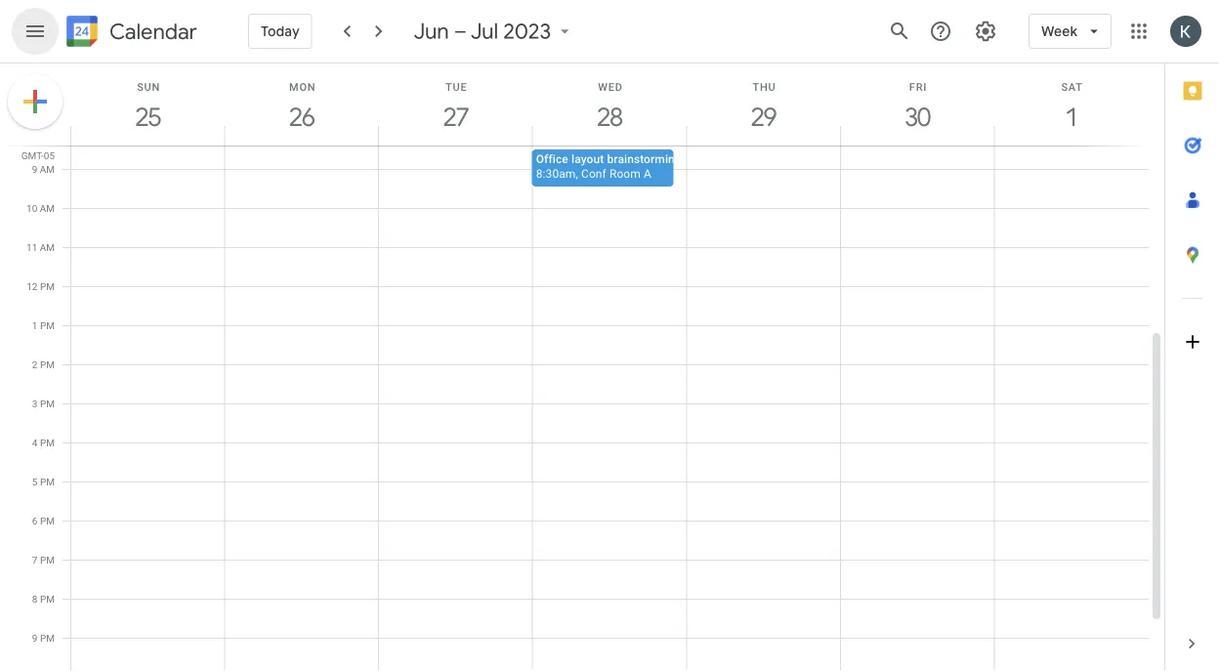 Task type: vqa. For each thing, say whether or not it's contained in the screenshot.
Jun – Jul 2023 "button"
yes



Task type: describe. For each thing, give the bounding box(es) containing it.
3
[[32, 398, 38, 409]]

8:30am
[[536, 167, 576, 180]]

26 column header
[[224, 64, 379, 146]]

sat 1
[[1061, 81, 1083, 133]]

pm for 8 pm
[[40, 593, 55, 605]]

5 pm
[[32, 476, 55, 488]]

1 link
[[1050, 95, 1094, 140]]

grid containing 25
[[0, 64, 1165, 671]]

10 am
[[26, 202, 55, 214]]

12
[[27, 280, 38, 292]]

2023
[[504, 18, 551, 45]]

7 pm
[[32, 554, 55, 566]]

30 column header
[[840, 64, 995, 146]]

pm for 7 pm
[[40, 554, 55, 566]]

8 pm
[[32, 593, 55, 605]]

jun
[[414, 18, 449, 45]]

3 pm
[[32, 398, 55, 409]]

11
[[26, 241, 37, 253]]

wed 28
[[596, 81, 623, 133]]

am for 10 am
[[40, 202, 55, 214]]

5
[[32, 476, 38, 488]]

26 link
[[280, 95, 325, 140]]

jun – jul 2023
[[414, 18, 551, 45]]

9 for 9 am
[[32, 163, 37, 175]]

4 pm
[[32, 437, 55, 448]]

2
[[32, 359, 38, 370]]

25 column header
[[70, 64, 225, 146]]

1 column header
[[994, 64, 1149, 146]]

thu
[[753, 81, 776, 93]]

gmt-05
[[21, 149, 55, 161]]

calendar heading
[[106, 18, 197, 45]]

25 link
[[126, 95, 171, 140]]

sun 25
[[134, 81, 160, 133]]

10
[[26, 202, 37, 214]]

9 pm
[[32, 632, 55, 644]]

tue 27
[[442, 81, 468, 133]]

sat
[[1061, 81, 1083, 93]]

fri 30
[[904, 81, 929, 133]]

pm for 6 pm
[[40, 515, 55, 527]]

12 pm
[[27, 280, 55, 292]]

today
[[261, 23, 300, 40]]

,
[[576, 167, 578, 180]]

26
[[288, 101, 314, 133]]

settings menu image
[[974, 20, 998, 43]]

office layout brainstorming 8:30am , conf room a
[[536, 152, 682, 180]]

mon
[[289, 81, 316, 93]]

11 am
[[26, 241, 55, 253]]

30
[[904, 101, 929, 133]]

29 column header
[[686, 64, 841, 146]]

office
[[536, 152, 569, 166]]



Task type: locate. For each thing, give the bounding box(es) containing it.
–
[[454, 18, 467, 45]]

pm right the 8
[[40, 593, 55, 605]]

1 horizontal spatial 1
[[1064, 101, 1077, 133]]

1 up 2
[[32, 319, 38, 331]]

pm for 12 pm
[[40, 280, 55, 292]]

1 vertical spatial am
[[40, 202, 55, 214]]

8 pm from the top
[[40, 554, 55, 566]]

9
[[32, 163, 37, 175], [32, 632, 38, 644]]

9 down the 8
[[32, 632, 38, 644]]

am right 10
[[40, 202, 55, 214]]

fri
[[909, 81, 927, 93]]

pm right 4
[[40, 437, 55, 448]]

pm right 12
[[40, 280, 55, 292]]

calendar element
[[63, 12, 197, 55]]

pm
[[40, 280, 55, 292], [40, 319, 55, 331], [40, 359, 55, 370], [40, 398, 55, 409], [40, 437, 55, 448], [40, 476, 55, 488], [40, 515, 55, 527], [40, 554, 55, 566], [40, 593, 55, 605], [40, 632, 55, 644]]

pm for 9 pm
[[40, 632, 55, 644]]

5 pm from the top
[[40, 437, 55, 448]]

pm for 1 pm
[[40, 319, 55, 331]]

2 am from the top
[[40, 202, 55, 214]]

room
[[610, 167, 641, 180]]

wed
[[598, 81, 623, 93]]

week button
[[1029, 8, 1112, 55]]

6 pm
[[32, 515, 55, 527]]

30 link
[[896, 95, 941, 140]]

jun – jul 2023 button
[[406, 18, 583, 45]]

7
[[32, 554, 38, 566]]

7 pm from the top
[[40, 515, 55, 527]]

am right the 11
[[40, 241, 55, 253]]

pm for 5 pm
[[40, 476, 55, 488]]

sun
[[137, 81, 160, 93]]

2 9 from the top
[[32, 632, 38, 644]]

0 vertical spatial 9
[[32, 163, 37, 175]]

tab list
[[1166, 64, 1219, 616]]

29
[[750, 101, 776, 133]]

today button
[[248, 8, 312, 55]]

main drawer image
[[23, 20, 47, 43]]

1 am from the top
[[40, 163, 55, 175]]

1 vertical spatial 1
[[32, 319, 38, 331]]

28
[[596, 101, 622, 133]]

9 am
[[32, 163, 55, 175]]

29 link
[[742, 95, 787, 140]]

pm up 2 pm
[[40, 319, 55, 331]]

conf
[[581, 167, 607, 180]]

2 pm from the top
[[40, 319, 55, 331]]

1
[[1064, 101, 1077, 133], [32, 319, 38, 331]]

28 column header
[[532, 64, 687, 146]]

week
[[1042, 23, 1078, 40]]

am
[[40, 163, 55, 175], [40, 202, 55, 214], [40, 241, 55, 253]]

4
[[32, 437, 38, 448]]

4 pm from the top
[[40, 398, 55, 409]]

pm right 6
[[40, 515, 55, 527]]

1 down sat on the top
[[1064, 101, 1077, 133]]

calendar
[[109, 18, 197, 45]]

jul
[[471, 18, 499, 45]]

pm right 5
[[40, 476, 55, 488]]

1 inside sat 1
[[1064, 101, 1077, 133]]

pm for 3 pm
[[40, 398, 55, 409]]

pm down 8 pm
[[40, 632, 55, 644]]

8
[[32, 593, 38, 605]]

1 pm
[[32, 319, 55, 331]]

mon 26
[[288, 81, 316, 133]]

6
[[32, 515, 38, 527]]

pm for 2 pm
[[40, 359, 55, 370]]

pm right 7
[[40, 554, 55, 566]]

pm right 2
[[40, 359, 55, 370]]

05
[[44, 149, 55, 161]]

28 link
[[588, 95, 633, 140]]

gmt-
[[21, 149, 44, 161]]

1 pm from the top
[[40, 280, 55, 292]]

layout
[[572, 152, 604, 166]]

thu 29
[[750, 81, 776, 133]]

9 for 9 pm
[[32, 632, 38, 644]]

2 vertical spatial am
[[40, 241, 55, 253]]

10 pm from the top
[[40, 632, 55, 644]]

grid
[[0, 64, 1165, 671]]

25
[[134, 101, 160, 133]]

0 horizontal spatial 1
[[32, 319, 38, 331]]

9 down gmt- at the left of the page
[[32, 163, 37, 175]]

pm right "3"
[[40, 398, 55, 409]]

27 column header
[[378, 64, 533, 146]]

3 pm from the top
[[40, 359, 55, 370]]

a
[[644, 167, 652, 180]]

2 pm
[[32, 359, 55, 370]]

6 pm from the top
[[40, 476, 55, 488]]

0 vertical spatial am
[[40, 163, 55, 175]]

27
[[442, 101, 468, 133]]

am for 11 am
[[40, 241, 55, 253]]

am down 05
[[40, 163, 55, 175]]

3 am from the top
[[40, 241, 55, 253]]

am for 9 am
[[40, 163, 55, 175]]

brainstorming
[[607, 152, 682, 166]]

1 9 from the top
[[32, 163, 37, 175]]

tue
[[446, 81, 468, 93]]

pm for 4 pm
[[40, 437, 55, 448]]

9 pm from the top
[[40, 593, 55, 605]]

0 vertical spatial 1
[[1064, 101, 1077, 133]]

27 link
[[434, 95, 479, 140]]

1 vertical spatial 9
[[32, 632, 38, 644]]



